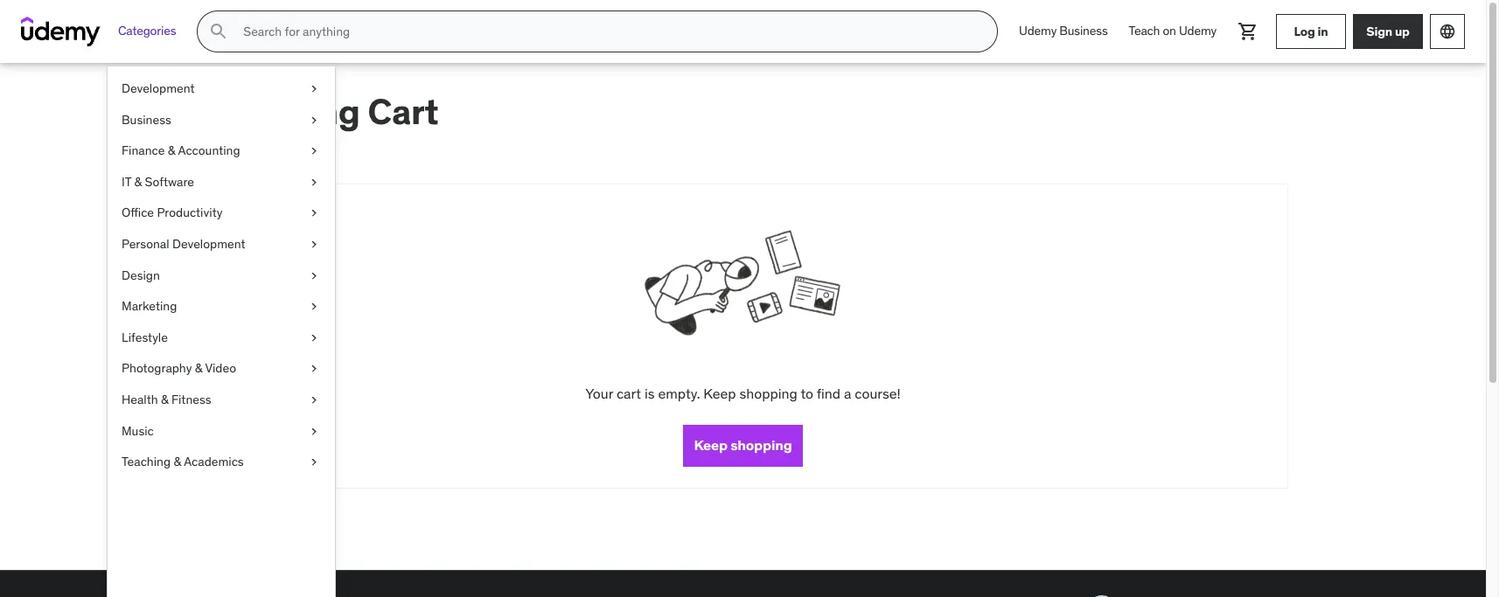 Task type: describe. For each thing, give the bounding box(es) containing it.
shopping
[[199, 90, 360, 134]]

xsmall image for finance & accounting
[[307, 143, 321, 160]]

xsmall image for it & software
[[307, 174, 321, 191]]

& for fitness
[[161, 392, 168, 408]]

a
[[844, 385, 852, 403]]

in inside log in link
[[1318, 23, 1328, 39]]

sign up link
[[1353, 14, 1423, 49]]

office productivity link
[[108, 198, 335, 229]]

photography & video
[[122, 361, 236, 376]]

design
[[122, 267, 160, 283]]

health
[[122, 392, 158, 408]]

design link
[[108, 260, 335, 291]]

it & software link
[[108, 167, 335, 198]]

to
[[801, 385, 814, 403]]

empty.
[[658, 385, 700, 403]]

categories
[[118, 23, 176, 39]]

0 vertical spatial development
[[122, 80, 195, 96]]

lifestyle link
[[108, 323, 335, 354]]

& for accounting
[[168, 143, 175, 159]]

sign
[[1367, 23, 1393, 39]]

xsmall image for health & fitness
[[307, 392, 321, 409]]

xsmall image for photography & video
[[307, 361, 321, 378]]

& for video
[[195, 361, 202, 376]]

0 vertical spatial cart
[[368, 90, 439, 134]]

it & software
[[122, 174, 194, 190]]

keep inside "link"
[[694, 437, 728, 454]]

sign up
[[1367, 23, 1410, 39]]

shopping inside "link"
[[731, 437, 792, 454]]

0 courses in cart
[[199, 160, 310, 178]]

xsmall image for teaching & academics
[[307, 454, 321, 471]]

fitness
[[171, 392, 211, 408]]

development link
[[108, 73, 335, 105]]

music link
[[108, 416, 335, 447]]

udemy business link
[[1009, 10, 1119, 52]]

keep shopping link
[[684, 425, 803, 467]]

& for academics
[[174, 454, 181, 470]]

is
[[645, 385, 655, 403]]

video
[[205, 361, 236, 376]]

your cart is empty. keep shopping to find a course!
[[585, 385, 901, 403]]

xsmall image for marketing
[[307, 298, 321, 316]]

photography
[[122, 361, 192, 376]]

on
[[1163, 23, 1176, 39]]

udemy image
[[21, 17, 101, 46]]

0 horizontal spatial in
[[267, 160, 279, 178]]

& for software
[[134, 174, 142, 190]]

personal development
[[122, 236, 245, 252]]

personal
[[122, 236, 169, 252]]



Task type: locate. For each thing, give the bounding box(es) containing it.
keep right empty.
[[704, 385, 736, 403]]

keep down empty.
[[694, 437, 728, 454]]

office productivity
[[122, 205, 223, 221]]

udemy
[[1019, 23, 1057, 39], [1179, 23, 1217, 39]]

xsmall image inside teaching & academics link
[[307, 454, 321, 471]]

& right it
[[134, 174, 142, 190]]

& right finance
[[168, 143, 175, 159]]

xsmall image for development
[[307, 80, 321, 98]]

lifestyle
[[122, 330, 168, 345]]

xsmall image
[[307, 80, 321, 98], [307, 112, 321, 129], [307, 143, 321, 160], [307, 174, 321, 191], [307, 267, 321, 284], [307, 423, 321, 440], [307, 454, 321, 471]]

volkswagen image
[[1083, 592, 1122, 598]]

xsmall image inside it & software link
[[307, 174, 321, 191]]

submit search image
[[209, 21, 230, 42]]

xsmall image for office productivity
[[307, 205, 321, 222]]

0 vertical spatial keep
[[704, 385, 736, 403]]

6 xsmall image from the top
[[307, 423, 321, 440]]

1 udemy from the left
[[1019, 23, 1057, 39]]

business link
[[108, 105, 335, 136]]

xsmall image inside photography & video link
[[307, 361, 321, 378]]

& right teaching
[[174, 454, 181, 470]]

cart
[[368, 90, 439, 134], [282, 160, 310, 178]]

& right health in the bottom left of the page
[[161, 392, 168, 408]]

your
[[585, 385, 613, 403]]

0 vertical spatial business
[[1060, 23, 1108, 39]]

personal development link
[[108, 229, 335, 260]]

in right log
[[1318, 23, 1328, 39]]

xsmall image for personal development
[[307, 236, 321, 253]]

1 horizontal spatial business
[[1060, 23, 1108, 39]]

office
[[122, 205, 154, 221]]

6 xsmall image from the top
[[307, 392, 321, 409]]

xsmall image for lifestyle
[[307, 330, 321, 347]]

4 xsmall image from the top
[[307, 174, 321, 191]]

categories button
[[108, 10, 187, 52]]

xsmall image inside business link
[[307, 112, 321, 129]]

academics
[[184, 454, 244, 470]]

1 vertical spatial cart
[[282, 160, 310, 178]]

development down office productivity link
[[172, 236, 245, 252]]

4 xsmall image from the top
[[307, 330, 321, 347]]

7 xsmall image from the top
[[307, 454, 321, 471]]

shopping cart
[[199, 90, 439, 134]]

xsmall image inside health & fitness link
[[307, 392, 321, 409]]

1 vertical spatial development
[[172, 236, 245, 252]]

software
[[145, 174, 194, 190]]

udemy inside "link"
[[1179, 23, 1217, 39]]

development
[[122, 80, 195, 96], [172, 236, 245, 252]]

teach on udemy
[[1129, 23, 1217, 39]]

xsmall image inside lifestyle 'link'
[[307, 330, 321, 347]]

xsmall image inside development link
[[307, 80, 321, 98]]

3 xsmall image from the top
[[307, 298, 321, 316]]

teaching
[[122, 454, 171, 470]]

xsmall image inside personal development link
[[307, 236, 321, 253]]

1 horizontal spatial cart
[[368, 90, 439, 134]]

0 vertical spatial shopping
[[740, 385, 798, 403]]

teaching & academics link
[[108, 447, 335, 478]]

find
[[817, 385, 841, 403]]

keep shopping
[[694, 437, 792, 454]]

marketing
[[122, 298, 177, 314]]

marketing link
[[108, 291, 335, 323]]

productivity
[[157, 205, 223, 221]]

0 horizontal spatial udemy
[[1019, 23, 1057, 39]]

xsmall image for design
[[307, 267, 321, 284]]

in
[[1318, 23, 1328, 39], [267, 160, 279, 178]]

shopping left the to
[[740, 385, 798, 403]]

choose a language image
[[1439, 23, 1457, 40]]

1 vertical spatial in
[[267, 160, 279, 178]]

0 vertical spatial in
[[1318, 23, 1328, 39]]

business
[[1060, 23, 1108, 39], [122, 112, 171, 127]]

courses
[[211, 160, 264, 178]]

keep
[[704, 385, 736, 403], [694, 437, 728, 454]]

finance & accounting link
[[108, 136, 335, 167]]

1 xsmall image from the top
[[307, 80, 321, 98]]

5 xsmall image from the top
[[307, 267, 321, 284]]

teach
[[1129, 23, 1160, 39]]

xsmall image inside design link
[[307, 267, 321, 284]]

photography & video link
[[108, 354, 335, 385]]

xsmall image for music
[[307, 423, 321, 440]]

0
[[199, 160, 208, 178]]

xsmall image inside marketing "link"
[[307, 298, 321, 316]]

development down categories dropdown button
[[122, 80, 195, 96]]

2 xsmall image from the top
[[307, 112, 321, 129]]

1 horizontal spatial udemy
[[1179, 23, 1217, 39]]

health & fitness link
[[108, 385, 335, 416]]

business up finance
[[122, 112, 171, 127]]

5 xsmall image from the top
[[307, 361, 321, 378]]

up
[[1395, 23, 1410, 39]]

shopping down your cart is empty. keep shopping to find a course!
[[731, 437, 792, 454]]

shopping cart with 0 items image
[[1238, 21, 1259, 42]]

&
[[168, 143, 175, 159], [134, 174, 142, 190], [195, 361, 202, 376], [161, 392, 168, 408], [174, 454, 181, 470]]

0 horizontal spatial cart
[[282, 160, 310, 178]]

xsmall image inside music link
[[307, 423, 321, 440]]

teach on udemy link
[[1119, 10, 1227, 52]]

accounting
[[178, 143, 240, 159]]

2 xsmall image from the top
[[307, 236, 321, 253]]

finance
[[122, 143, 165, 159]]

log in
[[1294, 23, 1328, 39]]

1 xsmall image from the top
[[307, 205, 321, 222]]

teaching & academics
[[122, 454, 244, 470]]

2 udemy from the left
[[1179, 23, 1217, 39]]

shopping
[[740, 385, 798, 403], [731, 437, 792, 454]]

Search for anything text field
[[240, 17, 976, 46]]

log in link
[[1276, 14, 1346, 49]]

1 vertical spatial keep
[[694, 437, 728, 454]]

0 horizontal spatial business
[[122, 112, 171, 127]]

xsmall image for business
[[307, 112, 321, 129]]

finance & accounting
[[122, 143, 240, 159]]

1 vertical spatial business
[[122, 112, 171, 127]]

business left teach
[[1060, 23, 1108, 39]]

cart
[[617, 385, 641, 403]]

health & fitness
[[122, 392, 211, 408]]

course!
[[855, 385, 901, 403]]

udemy business
[[1019, 23, 1108, 39]]

it
[[122, 174, 131, 190]]

xsmall image inside finance & accounting link
[[307, 143, 321, 160]]

1 horizontal spatial in
[[1318, 23, 1328, 39]]

log
[[1294, 23, 1315, 39]]

3 xsmall image from the top
[[307, 143, 321, 160]]

in right "courses"
[[267, 160, 279, 178]]

& left video
[[195, 361, 202, 376]]

music
[[122, 423, 154, 439]]

1 vertical spatial shopping
[[731, 437, 792, 454]]

xsmall image
[[307, 205, 321, 222], [307, 236, 321, 253], [307, 298, 321, 316], [307, 330, 321, 347], [307, 361, 321, 378], [307, 392, 321, 409]]

xsmall image inside office productivity link
[[307, 205, 321, 222]]



Task type: vqa. For each thing, say whether or not it's contained in the screenshot.
Photography & Video link
yes



